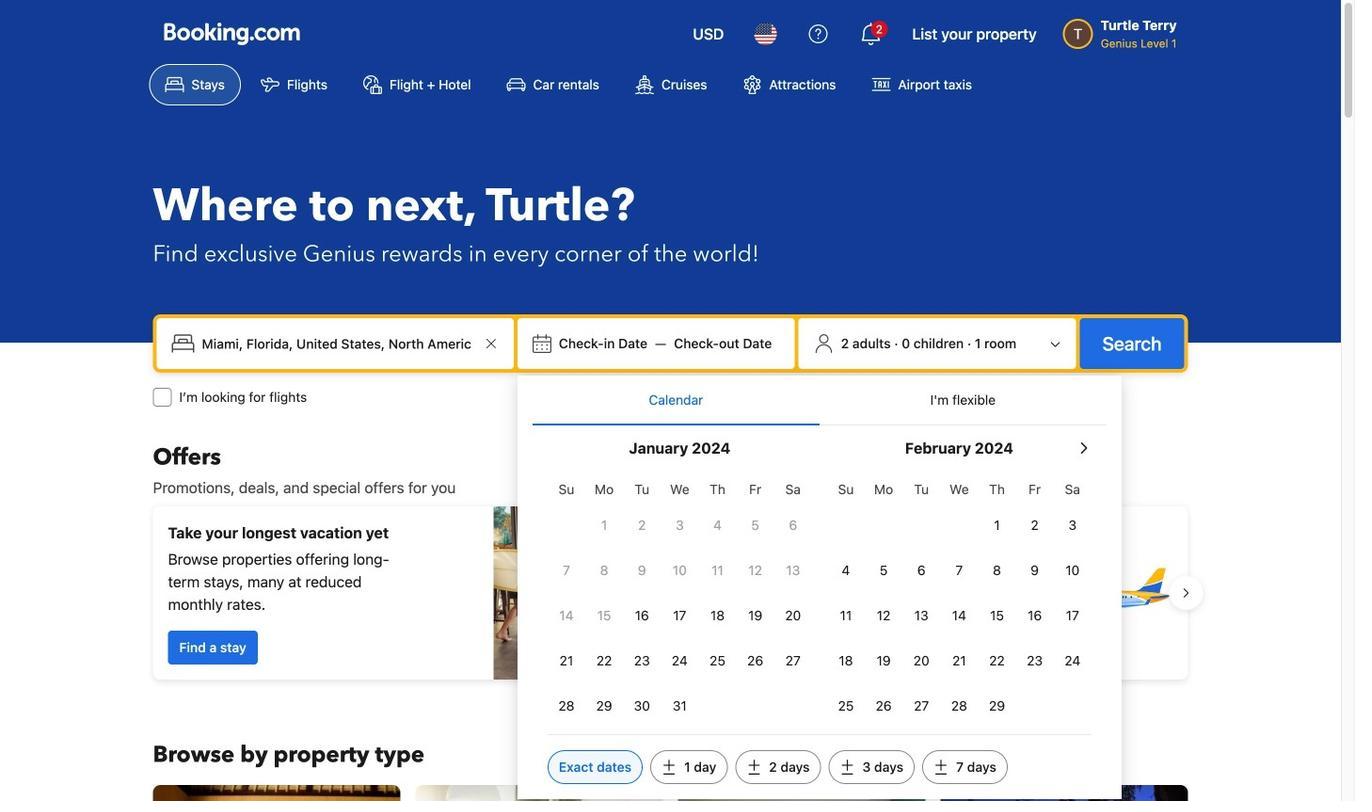 Task type: locate. For each thing, give the bounding box(es) containing it.
take your longest vacation yet image
[[494, 506, 663, 680]]

progress bar
[[659, 695, 682, 702]]

19 January 2024 checkbox
[[737, 595, 774, 636]]

27 January 2024 checkbox
[[774, 640, 812, 682]]

28 January 2024 checkbox
[[548, 685, 586, 727]]

5 January 2024 checkbox
[[737, 505, 774, 546]]

28 February 2024 checkbox
[[941, 685, 978, 727]]

29 January 2024 checkbox
[[586, 685, 623, 727]]

12 January 2024 checkbox
[[737, 550, 774, 591]]

21 February 2024 checkbox
[[941, 640, 978, 682]]

5 February 2024 checkbox
[[865, 550, 903, 591]]

3 February 2024 checkbox
[[1054, 505, 1092, 546]]

9 February 2024 checkbox
[[1016, 550, 1054, 591]]

19 February 2024 checkbox
[[865, 640, 903, 682]]

1 horizontal spatial grid
[[827, 471, 1092, 727]]

grid
[[548, 471, 812, 727], [827, 471, 1092, 727]]

22 January 2024 checkbox
[[586, 640, 623, 682]]

8 February 2024 checkbox
[[978, 550, 1016, 591]]

4 January 2024 checkbox
[[699, 505, 737, 546]]

13 February 2024 checkbox
[[903, 595, 941, 636]]

tab list
[[533, 376, 1107, 426]]

fly away to your dream vacation image
[[1042, 527, 1173, 659]]

7 January 2024 checkbox
[[548, 550, 586, 591]]

23 January 2024 checkbox
[[623, 640, 661, 682]]

6 January 2024 checkbox
[[774, 505, 812, 546]]

15 February 2024 checkbox
[[978, 595, 1016, 636]]

23 February 2024 checkbox
[[1016, 640, 1054, 682]]

11 January 2024 checkbox
[[699, 550, 737, 591]]

24 January 2024 checkbox
[[661, 640, 699, 682]]

10 January 2024 checkbox
[[661, 550, 699, 591]]

8 January 2024 checkbox
[[586, 550, 623, 591]]

2 February 2024 checkbox
[[1016, 505, 1054, 546]]

main content
[[138, 442, 1203, 801]]

1 February 2024 checkbox
[[978, 505, 1016, 546]]

14 February 2024 checkbox
[[941, 595, 978, 636]]

17 February 2024 checkbox
[[1054, 595, 1092, 636]]

0 horizontal spatial grid
[[548, 471, 812, 727]]

region
[[138, 499, 1203, 687]]

30 January 2024 checkbox
[[623, 685, 661, 727]]



Task type: describe. For each thing, give the bounding box(es) containing it.
4 February 2024 checkbox
[[827, 550, 865, 591]]

20 February 2024 checkbox
[[903, 640, 941, 682]]

10 February 2024 checkbox
[[1054, 550, 1092, 591]]

7 February 2024 checkbox
[[941, 550, 978, 591]]

24 February 2024 checkbox
[[1054, 640, 1092, 682]]

25 January 2024 checkbox
[[699, 640, 737, 682]]

3 January 2024 checkbox
[[661, 505, 699, 546]]

26 January 2024 checkbox
[[737, 640, 774, 682]]

27 February 2024 checkbox
[[903, 685, 941, 727]]

booking.com image
[[164, 23, 300, 45]]

26 February 2024 checkbox
[[865, 685, 903, 727]]

2 grid from the left
[[827, 471, 1092, 727]]

6 February 2024 checkbox
[[903, 550, 941, 591]]

16 January 2024 checkbox
[[623, 595, 661, 636]]

your account menu turtle terry genius level 1 element
[[1063, 8, 1185, 52]]

17 January 2024 checkbox
[[661, 595, 699, 636]]

12 February 2024 checkbox
[[865, 595, 903, 636]]

18 January 2024 checkbox
[[699, 595, 737, 636]]

1 grid from the left
[[548, 471, 812, 727]]

15 January 2024 checkbox
[[586, 595, 623, 636]]

20 January 2024 checkbox
[[774, 595, 812, 636]]

13 January 2024 checkbox
[[774, 550, 812, 591]]

1 January 2024 checkbox
[[586, 505, 623, 546]]

11 February 2024 checkbox
[[827, 595, 865, 636]]

9 January 2024 checkbox
[[623, 550, 661, 591]]

21 January 2024 checkbox
[[548, 640, 586, 682]]

16 February 2024 checkbox
[[1016, 595, 1054, 636]]

29 February 2024 checkbox
[[978, 685, 1016, 727]]

Where are you going? field
[[194, 327, 480, 361]]

14 January 2024 checkbox
[[548, 595, 586, 636]]

18 February 2024 checkbox
[[827, 640, 865, 682]]

31 January 2024 checkbox
[[661, 685, 699, 727]]

2 January 2024 checkbox
[[623, 505, 661, 546]]

25 February 2024 checkbox
[[827, 685, 865, 727]]

22 February 2024 checkbox
[[978, 640, 1016, 682]]



Task type: vqa. For each thing, say whether or not it's contained in the screenshot.
the right century
no



